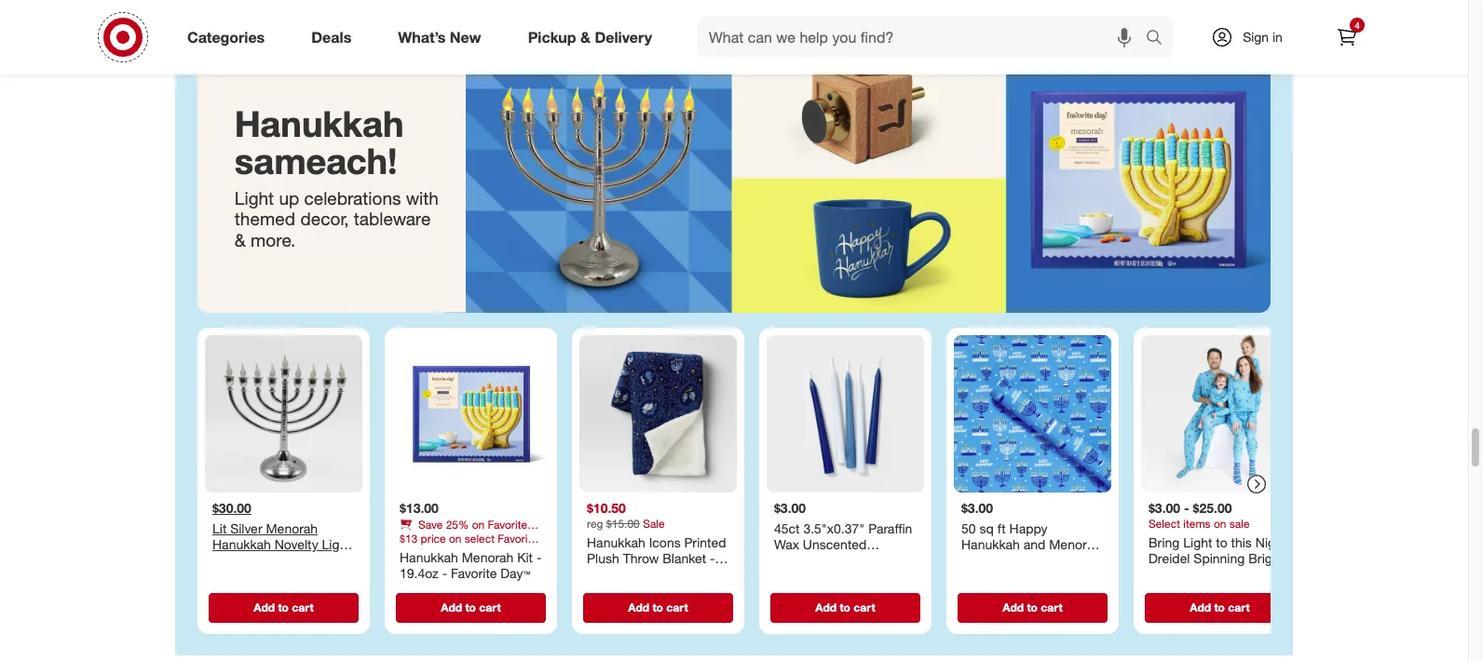Task type: locate. For each thing, give the bounding box(es) containing it.
5 add from the left
[[1003, 600, 1024, 614]]

add to cart button down the taper
[[771, 593, 921, 623]]

add to cart button for hanukkah menorah kit - 19.4oz - favorite day™
[[396, 593, 546, 623]]

0 horizontal spatial &
[[235, 229, 246, 251]]

add to cart for lit silver menorah hanukkah novelty light yellow - spritz™
[[254, 600, 314, 614]]

printed
[[684, 534, 726, 550]]

2 horizontal spatial spritz™
[[1029, 553, 1070, 569]]

cart
[[292, 600, 314, 614], [479, 600, 501, 614], [666, 600, 688, 614], [854, 600, 876, 614], [1041, 600, 1063, 614], [1228, 600, 1250, 614]]

to down throw
[[653, 600, 663, 614]]

menorah right and
[[1049, 537, 1101, 552]]

6 add from the left
[[1190, 600, 1211, 614]]

add down novelty
[[254, 600, 275, 614]]

$3.00 up 50
[[962, 500, 993, 516]]

1 vertical spatial favorite
[[451, 565, 497, 581]]

light
[[235, 187, 274, 208], [1184, 534, 1213, 550], [322, 537, 351, 552]]

-
[[1184, 500, 1190, 516], [537, 549, 542, 565], [710, 551, 715, 566], [253, 553, 258, 569], [1020, 553, 1025, 569], [442, 565, 447, 581], [774, 569, 779, 585]]

kit
[[517, 549, 533, 565]]

items
[[1184, 517, 1211, 531]]

$10.50
[[587, 500, 626, 516]]

to down hanukkah menorah kit - 19.4oz - favorite day™
[[465, 600, 476, 614]]

cart down and
[[1041, 600, 1063, 614]]

add to cart down wrap
[[1003, 600, 1063, 614]]

cart down blanket
[[666, 600, 688, 614]]

5 add to cart from the left
[[1003, 600, 1063, 614]]

add to cart button down hanukkah menorah kit - 19.4oz - favorite day™
[[396, 593, 546, 623]]

spritz™ down wax
[[783, 569, 824, 585]]

add to cart
[[254, 600, 314, 614], [441, 600, 501, 614], [628, 600, 688, 614], [816, 600, 876, 614], [1003, 600, 1063, 614], [1190, 600, 1250, 614]]

1 cart from the left
[[292, 600, 314, 614]]

spritz™ down and
[[1029, 553, 1070, 569]]

45ct
[[774, 520, 800, 536]]

to down novelty
[[278, 600, 289, 614]]

silver
[[230, 520, 262, 536]]

hanukkah down sq
[[962, 537, 1020, 552]]

3 add to cart button from the left
[[583, 593, 733, 623]]

this
[[1231, 534, 1252, 550]]

add down wrap
[[1003, 600, 1024, 614]]

wrap
[[986, 553, 1017, 569]]

1 horizontal spatial spritz™
[[783, 569, 824, 585]]

add down hanukkah menorah kit - 19.4oz - favorite day™
[[441, 600, 462, 614]]

add
[[254, 600, 275, 614], [441, 600, 462, 614], [628, 600, 649, 614], [816, 600, 837, 614], [1003, 600, 1024, 614], [1190, 600, 1211, 614]]

candle
[[872, 553, 914, 569]]

light inside $3.00 - $25.00 select items on sale bring light to this night, dreidel spinning bright matching family pajamas
[[1184, 534, 1213, 550]]

save 25% on favorite day gingerbread
[[400, 517, 527, 545]]

light left up
[[235, 187, 274, 208]]

0 horizontal spatial menorah
[[266, 520, 318, 536]]

2 horizontal spatial $3.00
[[1149, 500, 1181, 516]]

celebrations
[[304, 187, 401, 208]]

add down "threshold™" on the bottom of page
[[628, 600, 649, 614]]

3 add to cart from the left
[[628, 600, 688, 614]]

0 horizontal spatial light
[[235, 187, 274, 208]]

1 horizontal spatial $3.00
[[962, 500, 993, 516]]

up
[[279, 187, 299, 208]]

pickup & delivery link
[[512, 17, 676, 58]]

6 cart from the left
[[1228, 600, 1250, 614]]

add to cart down the taper
[[816, 600, 876, 614]]

4 add to cart button from the left
[[771, 593, 921, 623]]

cart for 45ct 3.5"x0.37" paraffin wax unscented hanukkah taper candle - spritz™
[[854, 600, 876, 614]]

- down and
[[1020, 553, 1025, 569]]

6 add to cart button from the left
[[1145, 593, 1295, 623]]

3.5"x0.37"
[[804, 520, 865, 536]]

hanukkah menorah kit - 19.4oz - favorite day™
[[400, 549, 542, 581]]

- inside $3.00 45ct 3.5"x0.37" paraffin wax unscented hanukkah taper candle - spritz™
[[774, 569, 779, 585]]

new
[[450, 28, 481, 46]]

spritz™
[[261, 553, 303, 569], [1029, 553, 1070, 569], [783, 569, 824, 585]]

3 cart from the left
[[666, 600, 688, 614]]

$3.00 up select
[[1149, 500, 1181, 516]]

$3.00 for -
[[1149, 500, 1181, 516]]

on
[[1214, 517, 1227, 531], [472, 517, 485, 531]]

cart down the taper
[[854, 600, 876, 614]]

light inside hanukkah sameach! light up celebrations with themed decor, tableware & more.
[[235, 187, 274, 208]]

menorah up novelty
[[266, 520, 318, 536]]

add to cart button down the family
[[1145, 593, 1295, 623]]

25%
[[446, 517, 469, 531]]

matching
[[1149, 567, 1203, 583]]

hanukkah down silver
[[212, 537, 271, 552]]

cart down day™
[[479, 600, 501, 614]]

add to cart button for lit silver menorah hanukkah novelty light yellow - spritz™
[[209, 593, 359, 623]]

hanukkah down $15.00
[[587, 534, 646, 550]]

plush
[[587, 551, 619, 566]]

menorah inside "$3.00 50 sq ft happy hanukkah and menorah gift wrap - spritz™"
[[1049, 537, 1101, 552]]

hanukkah inside hanukkah menorah kit - 19.4oz - favorite day™
[[400, 549, 458, 565]]

$3.00 up the 45ct
[[774, 500, 806, 516]]

2 horizontal spatial menorah
[[1049, 537, 1101, 552]]

& left more. on the top
[[235, 229, 246, 251]]

add to cart for 50 sq ft happy hanukkah and menorah gift wrap - spritz™
[[1003, 600, 1063, 614]]

- up items
[[1184, 500, 1190, 516]]

0 vertical spatial &
[[580, 28, 591, 46]]

2 horizontal spatial light
[[1184, 534, 1213, 550]]

add to cart down novelty
[[254, 600, 314, 614]]

add to cart button down wrap
[[958, 593, 1108, 623]]

what's new
[[398, 28, 481, 46]]

1 vertical spatial &
[[235, 229, 246, 251]]

add down pajamas
[[1190, 600, 1211, 614]]

add to cart down the family
[[1190, 600, 1250, 614]]

hanukkah up up
[[235, 102, 404, 145]]

4 add to cart from the left
[[816, 600, 876, 614]]

add for 50 sq ft happy hanukkah and menorah gift wrap - spritz™
[[1003, 600, 1024, 614]]

to
[[1216, 534, 1228, 550], [278, 600, 289, 614], [465, 600, 476, 614], [653, 600, 663, 614], [840, 600, 851, 614], [1027, 600, 1038, 614], [1214, 600, 1225, 614]]

day™
[[501, 565, 531, 581]]

- down wax
[[774, 569, 779, 585]]

add for 45ct 3.5"x0.37" paraffin wax unscented hanukkah taper candle - spritz™
[[816, 600, 837, 614]]

sq
[[980, 520, 994, 536]]

- down printed
[[710, 551, 715, 566]]

5 cart from the left
[[1041, 600, 1063, 614]]

add for hanukkah icons printed plush throw blanket - threshold™
[[628, 600, 649, 614]]

$3.00 - $25.00 select items on sale bring light to this night, dreidel spinning bright matching family pajamas
[[1149, 500, 1290, 599]]

add down the taper
[[816, 600, 837, 614]]

add to cart down hanukkah menorah kit - 19.4oz - favorite day™
[[441, 600, 501, 614]]

add to cart button down novelty
[[209, 593, 359, 623]]

lit
[[212, 520, 227, 536]]

- right kit
[[537, 549, 542, 565]]

dreidel
[[1149, 551, 1190, 566]]

$25.00
[[1193, 500, 1232, 516]]

add to cart down "threshold™" on the bottom of page
[[628, 600, 688, 614]]

sign
[[1243, 29, 1269, 45]]

0 horizontal spatial spritz™
[[261, 553, 303, 569]]

favorite down gingerbread
[[451, 565, 497, 581]]

favorite inside save 25% on favorite day gingerbread
[[488, 517, 527, 531]]

2 add from the left
[[441, 600, 462, 614]]

on right 25%
[[472, 517, 485, 531]]

on down $25.00
[[1214, 517, 1227, 531]]

$3.00 inside $3.00 45ct 3.5"x0.37" paraffin wax unscented hanukkah taper candle - spritz™
[[774, 500, 806, 516]]

themed
[[235, 208, 295, 230]]

4 link
[[1327, 17, 1368, 58]]

novelty
[[275, 537, 318, 552]]

favorite
[[488, 517, 527, 531], [451, 565, 497, 581]]

6 add to cart from the left
[[1190, 600, 1250, 614]]

day
[[400, 531, 419, 545]]

$3.00 inside "$3.00 50 sq ft happy hanukkah and menorah gift wrap - spritz™"
[[962, 500, 993, 516]]

4 cart from the left
[[854, 600, 876, 614]]

taper
[[836, 553, 869, 569]]

- inside $3.00 - $25.00 select items on sale bring light to this night, dreidel spinning bright matching family pajamas
[[1184, 500, 1190, 516]]

to down the family
[[1214, 600, 1225, 614]]

2 cart from the left
[[479, 600, 501, 614]]

spritz™ inside "$3.00 50 sq ft happy hanukkah and menorah gift wrap - spritz™"
[[1029, 553, 1070, 569]]

bring
[[1149, 534, 1180, 550]]

gift
[[962, 553, 983, 569]]

2 add to cart button from the left
[[396, 593, 546, 623]]

hanukkah up 19.4oz
[[400, 549, 458, 565]]

hanukkah
[[235, 102, 404, 145], [587, 534, 646, 550], [212, 537, 271, 552], [962, 537, 1020, 552], [400, 549, 458, 565], [774, 553, 833, 569]]

sign in link
[[1195, 17, 1312, 58]]

1 horizontal spatial on
[[1214, 517, 1227, 531]]

2 add to cart from the left
[[441, 600, 501, 614]]

&
[[580, 28, 591, 46], [235, 229, 246, 251]]

add to cart button down "threshold™" on the bottom of page
[[583, 593, 733, 623]]

hanukkah down wax
[[774, 553, 833, 569]]

to for hanukkah icons printed plush throw blanket - threshold™
[[653, 600, 663, 614]]

tableware
[[354, 208, 431, 230]]

to down and
[[1027, 600, 1038, 614]]

pajamas
[[1149, 583, 1199, 599]]

3 add from the left
[[628, 600, 649, 614]]

4 add from the left
[[816, 600, 837, 614]]

select
[[1149, 517, 1180, 531]]

1 add from the left
[[254, 600, 275, 614]]

0 vertical spatial favorite
[[488, 517, 527, 531]]

threshold™
[[587, 567, 652, 583]]

light right novelty
[[322, 537, 351, 552]]

to down the taper
[[840, 600, 851, 614]]

hanukkah inside $30.00 lit silver menorah hanukkah novelty light yellow - spritz™
[[212, 537, 271, 552]]

2 $3.00 from the left
[[962, 500, 993, 516]]

What can we help you find? suggestions appear below search field
[[698, 17, 1151, 58]]

on inside $3.00 - $25.00 select items on sale bring light to this night, dreidel spinning bright matching family pajamas
[[1214, 517, 1227, 531]]

to up the spinning
[[1216, 534, 1228, 550]]

1 horizontal spatial &
[[580, 28, 591, 46]]

3 $3.00 from the left
[[1149, 500, 1181, 516]]

1 horizontal spatial light
[[322, 537, 351, 552]]

light down items
[[1184, 534, 1213, 550]]

- right yellow
[[253, 553, 258, 569]]

add to cart for 45ct 3.5"x0.37" paraffin wax unscented hanukkah taper candle - spritz™
[[816, 600, 876, 614]]

what's
[[398, 28, 446, 46]]

50
[[962, 520, 976, 536]]

on inside save 25% on favorite day gingerbread
[[472, 517, 485, 531]]

- inside "$3.00 50 sq ft happy hanukkah and menorah gift wrap - spritz™"
[[1020, 553, 1025, 569]]

menorah
[[266, 520, 318, 536], [1049, 537, 1101, 552], [462, 549, 514, 565]]

cart down the family
[[1228, 600, 1250, 614]]

5 add to cart button from the left
[[958, 593, 1108, 623]]

4
[[1355, 20, 1360, 31]]

add to cart for hanukkah menorah kit - 19.4oz - favorite day™
[[441, 600, 501, 614]]

yellow
[[212, 553, 249, 569]]

$3.00 50 sq ft happy hanukkah and menorah gift wrap - spritz™
[[962, 500, 1101, 569]]

favorite up kit
[[488, 517, 527, 531]]

spritz™ down novelty
[[261, 553, 303, 569]]

1 add to cart button from the left
[[209, 593, 359, 623]]

gingerbread
[[422, 531, 485, 545]]

$3.00
[[774, 500, 806, 516], [962, 500, 993, 516], [1149, 500, 1181, 516]]

what's new link
[[382, 17, 505, 58]]

deals link
[[296, 17, 375, 58]]

1 horizontal spatial menorah
[[462, 549, 514, 565]]

menorah up day™
[[462, 549, 514, 565]]

cart down novelty
[[292, 600, 314, 614]]

to for hanukkah menorah kit - 19.4oz - favorite day™
[[465, 600, 476, 614]]

$3.00 inside $3.00 - $25.00 select items on sale bring light to this night, dreidel spinning bright matching family pajamas
[[1149, 500, 1181, 516]]

cart for hanukkah icons printed plush throw blanket - threshold™
[[666, 600, 688, 614]]

1 $3.00 from the left
[[774, 500, 806, 516]]

0 horizontal spatial on
[[472, 517, 485, 531]]

$3.00 for 45ct
[[774, 500, 806, 516]]

& right pickup
[[580, 28, 591, 46]]

0 horizontal spatial $3.00
[[774, 500, 806, 516]]

pickup
[[528, 28, 576, 46]]

1 add to cart from the left
[[254, 600, 314, 614]]

sameach!
[[235, 139, 398, 182]]

add to cart button
[[209, 593, 359, 623], [396, 593, 546, 623], [583, 593, 733, 623], [771, 593, 921, 623], [958, 593, 1108, 623], [1145, 593, 1295, 623]]

- inside $10.50 reg $15.00 sale hanukkah icons printed plush throw blanket - threshold™
[[710, 551, 715, 566]]



Task type: vqa. For each thing, say whether or not it's contained in the screenshot.
orders*
no



Task type: describe. For each thing, give the bounding box(es) containing it.
to for lit silver menorah hanukkah novelty light yellow - spritz™
[[278, 600, 289, 614]]

45ct 3.5"x0.37" paraffin wax unscented hanukkah taper candle - spritz™ image
[[767, 335, 924, 493]]

19.4oz
[[400, 565, 439, 581]]

favorite inside hanukkah menorah kit - 19.4oz - favorite day™
[[451, 565, 497, 581]]

hanukkah inside "$3.00 50 sq ft happy hanukkah and menorah gift wrap - spritz™"
[[962, 537, 1020, 552]]

menorah inside hanukkah menorah kit - 19.4oz - favorite day™
[[462, 549, 514, 565]]

to for bring light to this night, dreidel spinning bright matching family pajamas
[[1214, 600, 1225, 614]]

save
[[418, 517, 443, 531]]

sign in
[[1243, 29, 1283, 45]]

night,
[[1256, 534, 1290, 550]]

add for bring light to this night, dreidel spinning bright matching family pajamas
[[1190, 600, 1211, 614]]

to inside $3.00 - $25.00 select items on sale bring light to this night, dreidel spinning bright matching family pajamas
[[1216, 534, 1228, 550]]

unscented
[[803, 537, 867, 552]]

add to cart button for hanukkah icons printed plush throw blanket - threshold™
[[583, 593, 733, 623]]

hanukkah menorah kit - 19.4oz - favorite day™ image
[[392, 335, 550, 493]]

menorah inside $30.00 lit silver menorah hanukkah novelty light yellow - spritz™
[[266, 520, 318, 536]]

$30.00 lit silver menorah hanukkah novelty light yellow - spritz™
[[212, 500, 351, 569]]

categories link
[[171, 17, 288, 58]]

more.
[[251, 229, 296, 251]]

50 sq ft happy hanukkah and menorah gift wrap - spritz™ image
[[954, 335, 1112, 493]]

cart for lit silver menorah hanukkah novelty light yellow - spritz™
[[292, 600, 314, 614]]

blanket
[[663, 551, 706, 566]]

$3.00 45ct 3.5"x0.37" paraffin wax unscented hanukkah taper candle - spritz™
[[774, 500, 914, 585]]

hanukkah sameach! light up celebrations with themed decor, tableware & more.
[[235, 102, 439, 251]]

cart for bring light to this night, dreidel spinning bright matching family pajamas
[[1228, 600, 1250, 614]]

delivery
[[595, 28, 652, 46]]

search button
[[1138, 17, 1182, 61]]

icons
[[649, 534, 681, 550]]

paraffin
[[869, 520, 912, 536]]

wax
[[774, 537, 799, 552]]

cart for 50 sq ft happy hanukkah and menorah gift wrap - spritz™
[[1041, 600, 1063, 614]]

in
[[1273, 29, 1283, 45]]

sale
[[1230, 517, 1250, 531]]

to for 45ct 3.5"x0.37" paraffin wax unscented hanukkah taper candle - spritz™
[[840, 600, 851, 614]]

- inside $30.00 lit silver menorah hanukkah novelty light yellow - spritz™
[[253, 553, 258, 569]]

cart for hanukkah menorah kit - 19.4oz - favorite day™
[[479, 600, 501, 614]]

family
[[1207, 567, 1244, 583]]

ft
[[998, 520, 1006, 536]]

spritz™ inside $30.00 lit silver menorah hanukkah novelty light yellow - spritz™
[[261, 553, 303, 569]]

add to cart button for bring light to this night, dreidel spinning bright matching family pajamas
[[1145, 593, 1295, 623]]

- right 19.4oz
[[442, 565, 447, 581]]

to for 50 sq ft happy hanukkah and menorah gift wrap - spritz™
[[1027, 600, 1038, 614]]

bright
[[1249, 551, 1284, 566]]

hanukkah inside $10.50 reg $15.00 sale hanukkah icons printed plush throw blanket - threshold™
[[587, 534, 646, 550]]

categories
[[187, 28, 265, 46]]

with
[[406, 187, 439, 208]]

hanukkah inside hanukkah sameach! light up celebrations with themed decor, tableware & more.
[[235, 102, 404, 145]]

add to cart button for 45ct 3.5"x0.37" paraffin wax unscented hanukkah taper candle - spritz™
[[771, 593, 921, 623]]

& inside hanukkah sameach! light up celebrations with themed decor, tableware & more.
[[235, 229, 246, 251]]

bring light to this night, dreidel spinning bright matching family pajamas image
[[1141, 335, 1299, 493]]

add for lit silver menorah hanukkah novelty light yellow - spritz™
[[254, 600, 275, 614]]

add for hanukkah menorah kit - 19.4oz - favorite day™
[[441, 600, 462, 614]]

decor,
[[300, 208, 349, 230]]

lit silver menorah hanukkah novelty light yellow - spritz™ image
[[205, 335, 362, 493]]

deals
[[311, 28, 351, 46]]

search
[[1138, 29, 1182, 48]]

reg
[[587, 517, 603, 531]]

add to cart button for 50 sq ft happy hanukkah and menorah gift wrap - spritz™
[[958, 593, 1108, 623]]

$10.50 reg $15.00 sale hanukkah icons printed plush throw blanket - threshold™
[[587, 500, 726, 583]]

hanukkah inside $3.00 45ct 3.5"x0.37" paraffin wax unscented hanukkah taper candle - spritz™
[[774, 553, 833, 569]]

pickup & delivery
[[528, 28, 652, 46]]

$15.00
[[606, 517, 640, 531]]

& inside pickup & delivery 'link'
[[580, 28, 591, 46]]

spinning
[[1194, 551, 1245, 566]]

add to cart for hanukkah icons printed plush throw blanket - threshold™
[[628, 600, 688, 614]]

throw
[[623, 551, 659, 566]]

$30.00
[[212, 500, 251, 516]]

and
[[1024, 537, 1046, 552]]

$3.00 for 50
[[962, 500, 993, 516]]

$13.00
[[400, 500, 439, 516]]

happy
[[1010, 520, 1048, 536]]

add to cart for bring light to this night, dreidel spinning bright matching family pajamas
[[1190, 600, 1250, 614]]

hanukkah icons printed plush throw blanket - threshold™ image
[[580, 335, 737, 493]]

spritz™ inside $3.00 45ct 3.5"x0.37" paraffin wax unscented hanukkah taper candle - spritz™
[[783, 569, 824, 585]]

light inside $30.00 lit silver menorah hanukkah novelty light yellow - spritz™
[[322, 537, 351, 552]]

sale
[[643, 517, 665, 531]]



